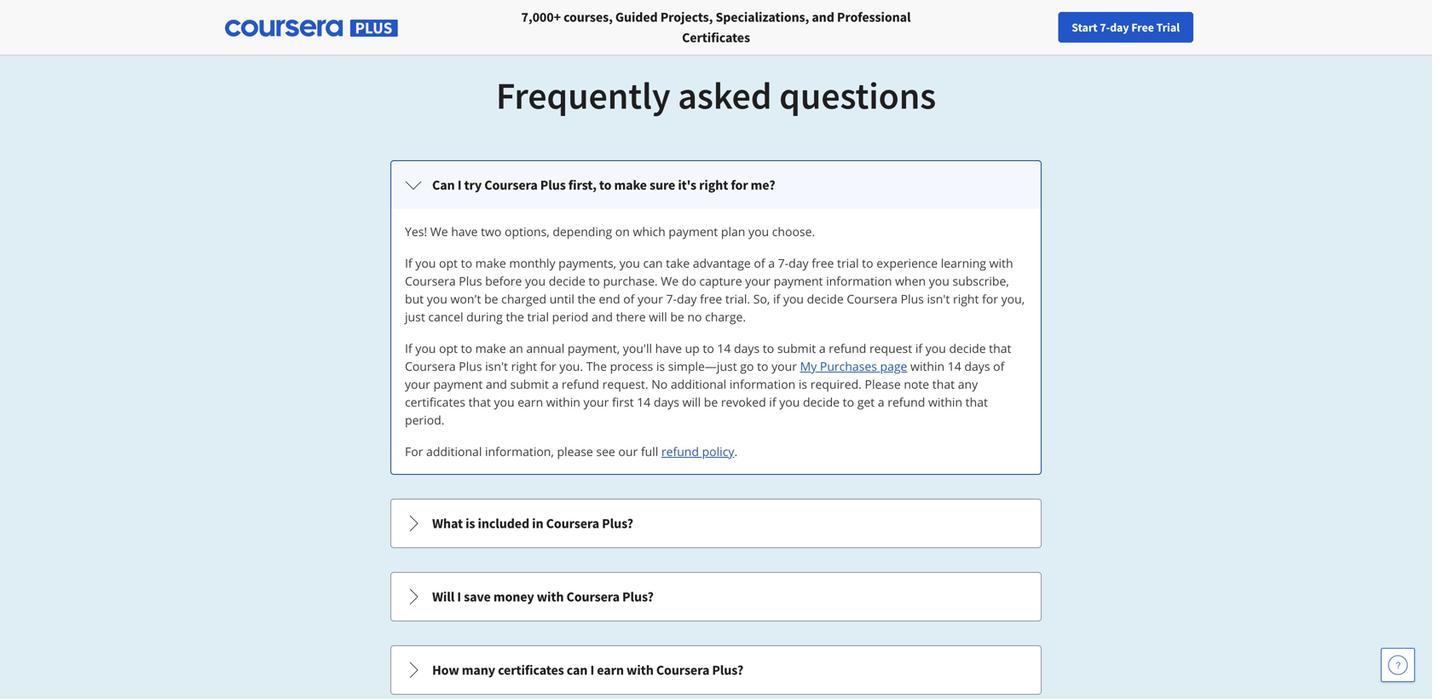Task type: locate. For each thing, give the bounding box(es) containing it.
to left get
[[843, 394, 855, 410]]

0 horizontal spatial isn't
[[485, 358, 508, 374]]

days
[[734, 340, 760, 356], [965, 358, 991, 374], [654, 394, 680, 410]]

i inside can i try coursera plus first, to make sure it's right for me? dropdown button
[[458, 177, 462, 194]]

plus
[[540, 177, 566, 194], [459, 273, 482, 289], [901, 291, 924, 307], [459, 358, 482, 374]]

2 horizontal spatial and
[[812, 9, 835, 26]]

2 horizontal spatial is
[[799, 376, 808, 392]]

0 vertical spatial additional
[[671, 376, 727, 392]]

no
[[688, 309, 702, 325]]

learning
[[941, 255, 987, 271]]

1 vertical spatial information
[[730, 376, 796, 392]]

coursera up the how many certificates can i earn with coursera plus? at the bottom
[[567, 588, 620, 605]]

submit
[[778, 340, 816, 356], [510, 376, 549, 392]]

but
[[405, 291, 424, 307]]

information
[[826, 273, 892, 289], [730, 376, 796, 392]]

how
[[432, 662, 459, 679]]

if right so,
[[773, 291, 781, 307]]

1 vertical spatial right
[[953, 291, 979, 307]]

refund up the purchases
[[829, 340, 867, 356]]

1 vertical spatial is
[[799, 376, 808, 392]]

to right first,
[[599, 177, 612, 194]]

and
[[812, 9, 835, 26], [592, 309, 613, 325], [486, 376, 507, 392]]

end
[[599, 291, 620, 307]]

within down any
[[929, 394, 963, 410]]

0 horizontal spatial earn
[[518, 394, 543, 410]]

free down capture
[[700, 291, 723, 307]]

1 if from the top
[[405, 255, 412, 271]]

for
[[731, 177, 748, 194], [982, 291, 999, 307], [540, 358, 557, 374]]

1 vertical spatial certificates
[[498, 662, 564, 679]]

7,000+ courses, guided projects, specializations, and professional certificates
[[522, 9, 911, 46]]

0 horizontal spatial will
[[649, 309, 667, 325]]

start
[[1072, 20, 1098, 35]]

save
[[464, 588, 491, 605]]

coursera up but
[[405, 273, 456, 289]]

0 vertical spatial will
[[649, 309, 667, 325]]

days down no
[[654, 394, 680, 410]]

.
[[735, 443, 738, 460]]

0 vertical spatial is
[[656, 358, 665, 374]]

note
[[904, 376, 930, 392]]

make inside if you opt to make monthly payments, you can take advantage of a 7-day free trial to experience learning with coursera plus before you decide to purchase. we do capture your payment information when you subscribe, but you won't be charged until the end of your 7-day free trial. so, if you decide coursera plus isn't right for you, just cancel during the trial period and there will be no charge.
[[476, 255, 506, 271]]

0 vertical spatial opt
[[439, 255, 458, 271]]

2 horizontal spatial right
[[953, 291, 979, 307]]

1 horizontal spatial have
[[656, 340, 682, 356]]

a up the purchases
[[819, 340, 826, 356]]

1 horizontal spatial earn
[[597, 662, 624, 679]]

questions
[[780, 72, 936, 119]]

14
[[718, 340, 731, 356], [948, 358, 962, 374], [637, 394, 651, 410]]

2 horizontal spatial 14
[[948, 358, 962, 374]]

coursera
[[485, 177, 538, 194], [405, 273, 456, 289], [847, 291, 898, 307], [405, 358, 456, 374], [546, 515, 600, 532], [567, 588, 620, 605], [656, 662, 710, 679]]

list
[[389, 159, 1044, 699]]

i for will
[[457, 588, 461, 605]]

will
[[432, 588, 455, 605]]

0 vertical spatial for
[[731, 177, 748, 194]]

a inside if you opt to make monthly payments, you can take advantage of a 7-day free trial to experience learning with coursera plus before you decide to purchase. we do capture your payment information when you subscribe, but you won't be charged until the end of your 7-day free trial. so, if you decide coursera plus isn't right for you, just cancel during the trial period and there will be no charge.
[[769, 255, 775, 271]]

1 vertical spatial i
[[457, 588, 461, 605]]

7- right start
[[1100, 20, 1110, 35]]

of up so,
[[754, 255, 765, 271]]

1 horizontal spatial and
[[592, 309, 613, 325]]

0 horizontal spatial can
[[567, 662, 588, 679]]

1 horizontal spatial will
[[683, 394, 701, 410]]

0 vertical spatial if
[[773, 291, 781, 307]]

if inside if you opt to make an annual payment, you'll have up to 14 days to submit a refund request if you decide that coursera plus isn't right for you. the process is simple—just go to your
[[405, 340, 412, 356]]

1 opt from the top
[[439, 255, 458, 271]]

payment up take
[[669, 223, 718, 240]]

7- down take
[[666, 291, 677, 307]]

decide up any
[[950, 340, 986, 356]]

what is included in coursera plus?
[[432, 515, 634, 532]]

0 horizontal spatial be
[[484, 291, 498, 307]]

choose.
[[772, 223, 815, 240]]

the
[[578, 291, 596, 307], [506, 309, 524, 325]]

1 vertical spatial make
[[476, 255, 506, 271]]

for left me?
[[731, 177, 748, 194]]

0 horizontal spatial 14
[[637, 394, 651, 410]]

0 horizontal spatial with
[[537, 588, 564, 605]]

1 horizontal spatial we
[[661, 273, 679, 289]]

be inside within 14 days of your payment and submit a refund request. no additional information is required. please note that any certificates that you earn within your first 14 days will be revoked if you decide to get a refund within that period.
[[704, 394, 718, 410]]

2 opt from the top
[[439, 340, 458, 356]]

cancel
[[428, 309, 463, 325]]

right down subscribe,
[[953, 291, 979, 307]]

0 vertical spatial i
[[458, 177, 462, 194]]

certificates up period.
[[405, 394, 466, 410]]

purchase.
[[603, 273, 658, 289]]

make inside if you opt to make an annual payment, you'll have up to 14 days to submit a refund request if you decide that coursera plus isn't right for you. the process is simple—just go to your
[[476, 340, 506, 356]]

plus?
[[602, 515, 634, 532], [623, 588, 654, 605], [712, 662, 744, 679]]

plus? inside dropdown button
[[712, 662, 744, 679]]

for inside if you opt to make monthly payments, you can take advantage of a 7-day free trial to experience learning with coursera plus before you decide to purchase. we do capture your payment information when you subscribe, but you won't be charged until the end of your 7-day free trial. so, if you decide coursera plus isn't right for you, just cancel during the trial period and there will be no charge.
[[982, 291, 999, 307]]

0 horizontal spatial trial
[[527, 309, 549, 325]]

1 vertical spatial with
[[537, 588, 564, 605]]

is up no
[[656, 358, 665, 374]]

1 horizontal spatial right
[[699, 177, 728, 194]]

make
[[614, 177, 647, 194], [476, 255, 506, 271], [476, 340, 506, 356]]

0 horizontal spatial additional
[[426, 443, 482, 460]]

decide right so,
[[807, 291, 844, 307]]

1 vertical spatial payment
[[774, 273, 823, 289]]

if down yes!
[[405, 255, 412, 271]]

until
[[550, 291, 575, 307]]

1 vertical spatial can
[[567, 662, 588, 679]]

trial
[[1157, 20, 1180, 35]]

isn't down learning
[[927, 291, 950, 307]]

policy
[[702, 443, 735, 460]]

be left revoked at the bottom of the page
[[704, 394, 718, 410]]

request
[[870, 340, 913, 356]]

process
[[610, 358, 653, 374]]

plus inside dropdown button
[[540, 177, 566, 194]]

1 vertical spatial be
[[671, 309, 685, 325]]

trial down charged
[[527, 309, 549, 325]]

to inside dropdown button
[[599, 177, 612, 194]]

None search field
[[235, 11, 644, 45]]

before
[[485, 273, 522, 289]]

opt down cancel
[[439, 340, 458, 356]]

0 horizontal spatial right
[[511, 358, 537, 374]]

is inside dropdown button
[[466, 515, 475, 532]]

included
[[478, 515, 530, 532]]

will down simple—just
[[683, 394, 701, 410]]

you up information,
[[494, 394, 515, 410]]

we inside if you opt to make monthly payments, you can take advantage of a 7-day free trial to experience learning with coursera plus before you decide to purchase. we do capture your payment information when you subscribe, but you won't be charged until the end of your 7-day free trial. so, if you decide coursera plus isn't right for you, just cancel during the trial period and there will be no charge.
[[661, 273, 679, 289]]

free
[[1132, 20, 1154, 35]]

1 vertical spatial plus?
[[623, 588, 654, 605]]

2 vertical spatial if
[[769, 394, 777, 410]]

sure
[[650, 177, 676, 194]]

earn
[[518, 394, 543, 410], [597, 662, 624, 679]]

2 vertical spatial day
[[677, 291, 697, 307]]

2 horizontal spatial day
[[1110, 20, 1130, 35]]

i inside the will i save money with coursera plus? dropdown button
[[457, 588, 461, 605]]

additional down simple—just
[[671, 376, 727, 392]]

we right yes!
[[430, 223, 448, 240]]

0 vertical spatial isn't
[[927, 291, 950, 307]]

if down just
[[405, 340, 412, 356]]

isn't down during
[[485, 358, 508, 374]]

1 vertical spatial 7-
[[778, 255, 789, 271]]

1 vertical spatial opt
[[439, 340, 458, 356]]

my
[[800, 358, 817, 374]]

1 horizontal spatial with
[[627, 662, 654, 679]]

0 vertical spatial if
[[405, 255, 412, 271]]

frequently
[[496, 72, 671, 119]]

coursera right in on the left bottom of the page
[[546, 515, 600, 532]]

0 vertical spatial can
[[643, 255, 663, 271]]

right inside dropdown button
[[699, 177, 728, 194]]

2 vertical spatial i
[[591, 662, 595, 679]]

your inside if you opt to make an annual payment, you'll have up to 14 days to submit a refund request if you decide that coursera plus isn't right for you. the process is simple—just go to your
[[772, 358, 797, 374]]

if right "request"
[[916, 340, 923, 356]]

will
[[649, 309, 667, 325], [683, 394, 701, 410]]

0 vertical spatial with
[[990, 255, 1014, 271]]

is inside if you opt to make an annual payment, you'll have up to 14 days to submit a refund request if you decide that coursera plus isn't right for you. the process is simple—just go to your
[[656, 358, 665, 374]]

with inside dropdown button
[[537, 588, 564, 605]]

7- down choose.
[[778, 255, 789, 271]]

information down experience
[[826, 273, 892, 289]]

1 horizontal spatial certificates
[[498, 662, 564, 679]]

first
[[612, 394, 634, 410]]

1 vertical spatial submit
[[510, 376, 549, 392]]

is right the what
[[466, 515, 475, 532]]

for inside dropdown button
[[731, 177, 748, 194]]

0 vertical spatial 7-
[[1100, 20, 1110, 35]]

isn't inside if you opt to make an annual payment, you'll have up to 14 days to submit a refund request if you decide that coursera plus isn't right for you. the process is simple—just go to your
[[485, 358, 508, 374]]

decide inside if you opt to make an annual payment, you'll have up to 14 days to submit a refund request if you decide that coursera plus isn't right for you. the process is simple—just go to your
[[950, 340, 986, 356]]

a up so,
[[769, 255, 775, 271]]

the left end
[[578, 291, 596, 307]]

1 vertical spatial isn't
[[485, 358, 508, 374]]

i for can
[[458, 177, 462, 194]]

you right revoked at the bottom of the page
[[780, 394, 800, 410]]

up
[[685, 340, 700, 356]]

0 horizontal spatial days
[[654, 394, 680, 410]]

have left the up on the left of page
[[656, 340, 682, 356]]

2 horizontal spatial with
[[990, 255, 1014, 271]]

make left an
[[476, 340, 506, 356]]

you right when
[[929, 273, 950, 289]]

submit up my on the bottom right of the page
[[778, 340, 816, 356]]

opt for coursera
[[439, 340, 458, 356]]

to right go
[[757, 358, 769, 374]]

you
[[749, 223, 769, 240], [416, 255, 436, 271], [620, 255, 640, 271], [525, 273, 546, 289], [929, 273, 950, 289], [427, 291, 448, 307], [784, 291, 804, 307], [416, 340, 436, 356], [926, 340, 946, 356], [494, 394, 515, 410], [780, 394, 800, 410]]

that down you,
[[989, 340, 1012, 356]]

2 horizontal spatial be
[[704, 394, 718, 410]]

is down my on the bottom right of the page
[[799, 376, 808, 392]]

be left no
[[671, 309, 685, 325]]

1 vertical spatial of
[[624, 291, 635, 307]]

coursera plus image
[[225, 20, 398, 37]]

and down end
[[592, 309, 613, 325]]

1 vertical spatial trial
[[527, 309, 549, 325]]

and down during
[[486, 376, 507, 392]]

that
[[989, 340, 1012, 356], [933, 376, 955, 392], [469, 394, 491, 410], [966, 394, 988, 410]]

within 14 days of your payment and submit a refund request. no additional information is required. please note that any certificates that you earn within your first 14 days will be revoked if you decide to get a refund within that period.
[[405, 358, 1005, 428]]

will right there
[[649, 309, 667, 325]]

to
[[599, 177, 612, 194], [461, 255, 472, 271], [862, 255, 874, 271], [589, 273, 600, 289], [461, 340, 472, 356], [703, 340, 714, 356], [763, 340, 774, 356], [757, 358, 769, 374], [843, 394, 855, 410]]

2 vertical spatial make
[[476, 340, 506, 356]]

0 horizontal spatial is
[[466, 515, 475, 532]]

submit inside if you opt to make an annual payment, you'll have up to 14 days to submit a refund request if you decide that coursera plus isn't right for you. the process is simple—just go to your
[[778, 340, 816, 356]]

days up any
[[965, 358, 991, 374]]

1 horizontal spatial can
[[643, 255, 663, 271]]

plus left first,
[[540, 177, 566, 194]]

right inside if you opt to make an annual payment, you'll have up to 14 days to submit a refund request if you decide that coursera plus isn't right for you. the process is simple—just go to your
[[511, 358, 537, 374]]

plus down during
[[459, 358, 482, 374]]

of inside within 14 days of your payment and submit a refund request. no additional information is required. please note that any certificates that you earn within your first 14 days will be revoked if you decide to get a refund within that period.
[[994, 358, 1005, 374]]

if
[[773, 291, 781, 307], [916, 340, 923, 356], [769, 394, 777, 410]]

just
[[405, 309, 425, 325]]

for
[[405, 443, 423, 460]]

1 vertical spatial if
[[916, 340, 923, 356]]

0 vertical spatial have
[[451, 223, 478, 240]]

and left professional
[[812, 9, 835, 26]]

1 horizontal spatial be
[[671, 309, 685, 325]]

refund policy link
[[662, 443, 735, 460]]

you right so,
[[784, 291, 804, 307]]

make inside dropdown button
[[614, 177, 647, 194]]

1 vertical spatial for
[[982, 291, 999, 307]]

when
[[896, 273, 926, 289]]

certificates
[[405, 394, 466, 410], [498, 662, 564, 679]]

and inside within 14 days of your payment and submit a refund request. no additional information is required. please note that any certificates that you earn within your first 14 days will be revoked if you decide to get a refund within that period.
[[486, 376, 507, 392]]

you down yes!
[[416, 255, 436, 271]]

for down subscribe,
[[982, 291, 999, 307]]

if right revoked at the bottom of the page
[[769, 394, 777, 410]]

period
[[552, 309, 589, 325]]

right down an
[[511, 358, 537, 374]]

2 if from the top
[[405, 340, 412, 356]]

opt inside if you opt to make monthly payments, you can take advantage of a 7-day free trial to experience learning with coursera plus before you decide to purchase. we do capture your payment information when you subscribe, but you won't be charged until the end of your 7-day free trial. so, if you decide coursera plus isn't right for you, just cancel during the trial period and there will be no charge.
[[439, 255, 458, 271]]

plus? inside dropdown button
[[623, 588, 654, 605]]

refund
[[829, 340, 867, 356], [562, 376, 600, 392], [888, 394, 926, 410], [662, 443, 699, 460]]

make up before at the top of the page
[[476, 255, 506, 271]]

1 vertical spatial days
[[965, 358, 991, 374]]

submit down an
[[510, 376, 549, 392]]

find your new career
[[1069, 20, 1176, 35]]

additional right for
[[426, 443, 482, 460]]

payment
[[669, 223, 718, 240], [774, 273, 823, 289], [434, 376, 483, 392]]

be up during
[[484, 291, 498, 307]]

which
[[633, 223, 666, 240]]

our
[[619, 443, 638, 460]]

trial left experience
[[837, 255, 859, 271]]

plus up won't
[[459, 273, 482, 289]]

how many certificates can i earn with coursera plus?
[[432, 662, 744, 679]]

plan
[[721, 223, 746, 240]]

to down during
[[461, 340, 472, 356]]

1 vertical spatial and
[[592, 309, 613, 325]]

to up won't
[[461, 255, 472, 271]]

1 horizontal spatial payment
[[669, 223, 718, 240]]

1 vertical spatial will
[[683, 394, 701, 410]]

opt
[[439, 255, 458, 271], [439, 340, 458, 356]]

payment down choose.
[[774, 273, 823, 289]]

coursera down the will i save money with coursera plus? dropdown button
[[656, 662, 710, 679]]

make left 'sure'
[[614, 177, 647, 194]]

0 vertical spatial payment
[[669, 223, 718, 240]]

0 horizontal spatial of
[[624, 291, 635, 307]]

for down annual
[[540, 358, 557, 374]]

1 horizontal spatial days
[[734, 340, 760, 356]]

1 vertical spatial have
[[656, 340, 682, 356]]

i
[[458, 177, 462, 194], [457, 588, 461, 605], [591, 662, 595, 679]]

0 horizontal spatial certificates
[[405, 394, 466, 410]]

opt inside if you opt to make an annual payment, you'll have up to 14 days to submit a refund request if you decide that coursera plus isn't right for you. the process is simple—just go to your
[[439, 340, 458, 356]]

0 horizontal spatial day
[[677, 291, 697, 307]]

1 horizontal spatial is
[[656, 358, 665, 374]]

isn't
[[927, 291, 950, 307], [485, 358, 508, 374]]

with inside dropdown button
[[627, 662, 654, 679]]

of down you,
[[994, 358, 1005, 374]]

within up note
[[911, 358, 945, 374]]

2 horizontal spatial payment
[[774, 273, 823, 289]]

14 up simple—just
[[718, 340, 731, 356]]

what is included in coursera plus? button
[[391, 500, 1041, 547]]

can down 'will i save money with coursera plus?'
[[567, 662, 588, 679]]

plus? inside dropdown button
[[602, 515, 634, 532]]

decide
[[549, 273, 586, 289], [807, 291, 844, 307], [950, 340, 986, 356], [803, 394, 840, 410]]

we left do
[[661, 273, 679, 289]]

i inside how many certificates can i earn with coursera plus? dropdown button
[[591, 662, 595, 679]]

0 vertical spatial right
[[699, 177, 728, 194]]

a down annual
[[552, 376, 559, 392]]

refund down note
[[888, 394, 926, 410]]

0 vertical spatial we
[[430, 223, 448, 240]]

additional
[[671, 376, 727, 392], [426, 443, 482, 460]]

2 horizontal spatial 7-
[[1100, 20, 1110, 35]]

with
[[990, 255, 1014, 271], [537, 588, 564, 605], [627, 662, 654, 679]]

1 horizontal spatial additional
[[671, 376, 727, 392]]

plus down when
[[901, 291, 924, 307]]

free down choose.
[[812, 255, 834, 271]]

of down purchase.
[[624, 291, 635, 307]]

you right plan
[[749, 223, 769, 240]]

additional inside within 14 days of your payment and submit a refund request. no additional information is required. please note that any certificates that you earn within your first 14 days will be revoked if you decide to get a refund within that period.
[[671, 376, 727, 392]]

1 vertical spatial we
[[661, 273, 679, 289]]

right
[[699, 177, 728, 194], [953, 291, 979, 307], [511, 358, 537, 374]]

2 vertical spatial for
[[540, 358, 557, 374]]

if you opt to make monthly payments, you can take advantage of a 7-day free trial to experience learning with coursera plus before you decide to purchase. we do capture your payment information when you subscribe, but you won't be charged until the end of your 7-day free trial. so, if you decide coursera plus isn't right for you, just cancel during the trial period and there will be no charge.
[[405, 255, 1025, 325]]

1 vertical spatial earn
[[597, 662, 624, 679]]

opt up won't
[[439, 255, 458, 271]]

if inside if you opt to make monthly payments, you can take advantage of a 7-day free trial to experience learning with coursera plus before you decide to purchase. we do capture your payment information when you subscribe, but you won't be charged until the end of your 7-day free trial. so, if you decide coursera plus isn't right for you, just cancel during the trial period and there will be no charge.
[[405, 255, 412, 271]]

0 horizontal spatial submit
[[510, 376, 549, 392]]

can inside if you opt to make monthly payments, you can take advantage of a 7-day free trial to experience learning with coursera plus before you decide to purchase. we do capture your payment information when you subscribe, but you won't be charged until the end of your 7-day free trial. so, if you decide coursera plus isn't right for you, just cancel during the trial period and there will be no charge.
[[643, 255, 663, 271]]

simple—just
[[668, 358, 737, 374]]

revoked
[[721, 394, 766, 410]]

submit inside within 14 days of your payment and submit a refund request. no additional information is required. please note that any certificates that you earn within your first 14 days will be revoked if you decide to get a refund within that period.
[[510, 376, 549, 392]]

0 horizontal spatial for
[[540, 358, 557, 374]]

help center image
[[1388, 655, 1409, 675]]

0 vertical spatial earn
[[518, 394, 543, 410]]

will i save money with coursera plus? button
[[391, 573, 1041, 621]]

1 horizontal spatial information
[[826, 273, 892, 289]]

0 vertical spatial information
[[826, 273, 892, 289]]

of
[[754, 255, 765, 271], [624, 291, 635, 307], [994, 358, 1005, 374]]

day inside start 7-day free trial button
[[1110, 20, 1130, 35]]

2 vertical spatial 7-
[[666, 291, 677, 307]]

you up purchase.
[[620, 255, 640, 271]]

have left two
[[451, 223, 478, 240]]

0 vertical spatial day
[[1110, 20, 1130, 35]]

the
[[586, 358, 607, 374]]



Task type: describe. For each thing, give the bounding box(es) containing it.
2 vertical spatial 14
[[637, 394, 651, 410]]

on
[[616, 223, 630, 240]]

charge.
[[705, 309, 746, 325]]

no
[[652, 376, 668, 392]]

it's
[[678, 177, 697, 194]]

guided
[[616, 9, 658, 26]]

within down you. at the left of the page
[[546, 394, 581, 410]]

list containing can i try coursera plus first, to make sure it's right for me?
[[389, 159, 1044, 699]]

opt for before
[[439, 255, 458, 271]]

what
[[432, 515, 463, 532]]

depending
[[553, 223, 612, 240]]

see
[[596, 443, 616, 460]]

can i try coursera plus first, to make sure it's right for me? button
[[391, 161, 1041, 209]]

if inside if you opt to make monthly payments, you can take advantage of a 7-day free trial to experience learning with coursera plus before you decide to purchase. we do capture your payment information when you subscribe, but you won't be charged until the end of your 7-day free trial. so, if you decide coursera plus isn't right for you, just cancel during the trial period and there will be no charge.
[[773, 291, 781, 307]]

refund down you. at the left of the page
[[562, 376, 600, 392]]

to inside within 14 days of your payment and submit a refund request. no additional information is required. please note that any certificates that you earn within your first 14 days will be revoked if you decide to get a refund within that period.
[[843, 394, 855, 410]]

refund right full
[[662, 443, 699, 460]]

0 horizontal spatial we
[[430, 223, 448, 240]]

you up note
[[926, 340, 946, 356]]

yes! we have two options, depending on which payment plan you choose.
[[405, 223, 815, 240]]

if inside if you opt to make an annual payment, you'll have up to 14 days to submit a refund request if you decide that coursera plus isn't right for you. the process is simple—just go to your
[[916, 340, 923, 356]]

go
[[740, 358, 754, 374]]

you down just
[[416, 340, 436, 356]]

professional
[[837, 9, 911, 26]]

decide inside within 14 days of your payment and submit a refund request. no additional information is required. please note that any certificates that you earn within your first 14 days will be revoked if you decide to get a refund within that period.
[[803, 394, 840, 410]]

information,
[[485, 443, 554, 460]]

do
[[682, 273, 697, 289]]

find your new career link
[[1061, 17, 1185, 38]]

my purchases page link
[[800, 358, 908, 374]]

monthly
[[509, 255, 556, 271]]

right inside if you opt to make monthly payments, you can take advantage of a 7-day free trial to experience learning with coursera plus before you decide to purchase. we do capture your payment information when you subscribe, but you won't be charged until the end of your 7-day free trial. so, if you decide coursera plus isn't right for you, just cancel during the trial period and there will be no charge.
[[953, 291, 979, 307]]

an
[[509, 340, 523, 356]]

required.
[[811, 376, 862, 392]]

won't
[[451, 291, 481, 307]]

for inside if you opt to make an annual payment, you'll have up to 14 days to submit a refund request if you decide that coursera plus isn't right for you. the process is simple—just go to your
[[540, 358, 557, 374]]

decide up until
[[549, 273, 586, 289]]

0 vertical spatial of
[[754, 255, 765, 271]]

if for if you opt to make an annual payment, you'll have up to 14 days to submit a refund request if you decide that coursera plus isn't right for you. the process is simple—just go to your
[[405, 340, 412, 356]]

will inside within 14 days of your payment and submit a refund request. no additional information is required. please note that any certificates that you earn within your first 14 days will be revoked if you decide to get a refund within that period.
[[683, 394, 701, 410]]

can i try coursera plus first, to make sure it's right for me?
[[432, 177, 776, 194]]

a inside if you opt to make an annual payment, you'll have up to 14 days to submit a refund request if you decide that coursera plus isn't right for you. the process is simple—just go to your
[[819, 340, 826, 356]]

plus inside if you opt to make an annual payment, you'll have up to 14 days to submit a refund request if you decide that coursera plus isn't right for you. the process is simple—just go to your
[[459, 358, 482, 374]]

you down monthly
[[525, 273, 546, 289]]

can inside dropdown button
[[567, 662, 588, 679]]

that inside if you opt to make an annual payment, you'll have up to 14 days to submit a refund request if you decide that coursera plus isn't right for you. the process is simple—just go to your
[[989, 340, 1012, 356]]

0 horizontal spatial the
[[506, 309, 524, 325]]

isn't inside if you opt to make monthly payments, you can take advantage of a 7-day free trial to experience learning with coursera plus before you decide to purchase. we do capture your payment information when you subscribe, but you won't be charged until the end of your 7-day free trial. so, if you decide coursera plus isn't right for you, just cancel during the trial period and there will be no charge.
[[927, 291, 950, 307]]

that up information,
[[469, 394, 491, 410]]

request.
[[603, 376, 649, 392]]

to left experience
[[862, 255, 874, 271]]

certificates
[[682, 29, 750, 46]]

you'll
[[623, 340, 652, 356]]

please
[[557, 443, 593, 460]]

that left any
[[933, 376, 955, 392]]

courses,
[[564, 9, 613, 26]]

earn inside dropdown button
[[597, 662, 624, 679]]

capture
[[700, 273, 742, 289]]

coursera inside dropdown button
[[656, 662, 710, 679]]

get
[[858, 394, 875, 410]]

7,000+
[[522, 9, 561, 26]]

that down any
[[966, 394, 988, 410]]

2 horizontal spatial days
[[965, 358, 991, 374]]

1 vertical spatial 14
[[948, 358, 962, 374]]

to down so,
[[763, 340, 774, 356]]

0 vertical spatial the
[[578, 291, 596, 307]]

advantage
[[693, 255, 751, 271]]

asked
[[678, 72, 772, 119]]

coursera down when
[[847, 291, 898, 307]]

a right get
[[878, 394, 885, 410]]

can
[[432, 177, 455, 194]]

0 horizontal spatial free
[[700, 291, 723, 307]]

you up cancel
[[427, 291, 448, 307]]

first,
[[569, 177, 597, 194]]

0 horizontal spatial have
[[451, 223, 478, 240]]

have inside if you opt to make an annual payment, you'll have up to 14 days to submit a refund request if you decide that coursera plus isn't right for you. the process is simple—just go to your
[[656, 340, 682, 356]]

1 horizontal spatial free
[[812, 255, 834, 271]]

earn inside within 14 days of your payment and submit a refund request. no additional information is required. please note that any certificates that you earn within your first 14 days will be revoked if you decide to get a refund within that period.
[[518, 394, 543, 410]]

is inside within 14 days of your payment and submit a refund request. no additional information is required. please note that any certificates that you earn within your first 14 days will be revoked if you decide to get a refund within that period.
[[799, 376, 808, 392]]

two
[[481, 223, 502, 240]]

coursera inside dropdown button
[[567, 588, 620, 605]]

payments,
[[559, 255, 617, 271]]

please
[[865, 376, 901, 392]]

try
[[464, 177, 482, 194]]

make for annual
[[476, 340, 506, 356]]

payment inside if you opt to make monthly payments, you can take advantage of a 7-day free trial to experience learning with coursera plus before you decide to purchase. we do capture your payment information when you subscribe, but you won't be charged until the end of your 7-day free trial. so, if you decide coursera plus isn't right for you, just cancel during the trial period and there will be no charge.
[[774, 273, 823, 289]]

frequently asked questions
[[496, 72, 936, 119]]

period.
[[405, 412, 445, 428]]

to right the up on the left of page
[[703, 340, 714, 356]]

many
[[462, 662, 495, 679]]

certificates inside dropdown button
[[498, 662, 564, 679]]

1 horizontal spatial day
[[789, 255, 809, 271]]

start 7-day free trial button
[[1059, 12, 1194, 43]]

if inside within 14 days of your payment and submit a refund request. no additional information is required. please note that any certificates that you earn within your first 14 days will be revoked if you decide to get a refund within that period.
[[769, 394, 777, 410]]

and inside the 7,000+ courses, guided projects, specializations, and professional certificates
[[812, 9, 835, 26]]

during
[[467, 309, 503, 325]]

you,
[[1002, 291, 1025, 307]]

information inside if you opt to make monthly payments, you can take advantage of a 7-day free trial to experience learning with coursera plus before you decide to purchase. we do capture your payment information when you subscribe, but you won't be charged until the end of your 7-day free trial. so, if you decide coursera plus isn't right for you, just cancel during the trial period and there will be no charge.
[[826, 273, 892, 289]]

subscribe,
[[953, 273, 1009, 289]]

annual
[[526, 340, 565, 356]]

coursera inside if you opt to make an annual payment, you'll have up to 14 days to submit a refund request if you decide that coursera plus isn't right for you. the process is simple—just go to your
[[405, 358, 456, 374]]

new
[[1118, 20, 1141, 35]]

refund inside if you opt to make an annual payment, you'll have up to 14 days to submit a refund request if you decide that coursera plus isn't right for you. the process is simple—just go to your
[[829, 340, 867, 356]]

payment,
[[568, 340, 620, 356]]

2 vertical spatial days
[[654, 394, 680, 410]]

options,
[[505, 223, 550, 240]]

7- inside button
[[1100, 20, 1110, 35]]

with inside if you opt to make monthly payments, you can take advantage of a 7-day free trial to experience learning with coursera plus before you decide to purchase. we do capture your payment information when you subscribe, but you won't be charged until the end of your 7-day free trial. so, if you decide coursera plus isn't right for you, just cancel during the trial period and there will be no charge.
[[990, 255, 1014, 271]]

any
[[958, 376, 978, 392]]

coursera right try on the left top of page
[[485, 177, 538, 194]]

days inside if you opt to make an annual payment, you'll have up to 14 days to submit a refund request if you decide that coursera plus isn't right for you. the process is simple—just go to your
[[734, 340, 760, 356]]

and inside if you opt to make monthly payments, you can take advantage of a 7-day free trial to experience learning with coursera plus before you decide to purchase. we do capture your payment information when you subscribe, but you won't be charged until the end of your 7-day free trial. so, if you decide coursera plus isn't right for you, just cancel during the trial period and there will be no charge.
[[592, 309, 613, 325]]

will inside if you opt to make monthly payments, you can take advantage of a 7-day free trial to experience learning with coursera plus before you decide to purchase. we do capture your payment information when you subscribe, but you won't be charged until the end of your 7-day free trial. so, if you decide coursera plus isn't right for you, just cancel during the trial period and there will be no charge.
[[649, 309, 667, 325]]

payment inside within 14 days of your payment and submit a refund request. no additional information is required. please note that any certificates that you earn within your first 14 days will be revoked if you decide to get a refund within that period.
[[434, 376, 483, 392]]

so,
[[754, 291, 770, 307]]

for additional information, please see our full refund policy .
[[405, 443, 738, 460]]

full
[[641, 443, 659, 460]]

how many certificates can i earn with coursera plus? button
[[391, 646, 1041, 694]]

money
[[494, 588, 534, 605]]

trial.
[[726, 291, 751, 307]]

will i save money with coursera plus?
[[432, 588, 654, 605]]

if for if you opt to make monthly payments, you can take advantage of a 7-day free trial to experience learning with coursera plus before you decide to purchase. we do capture your payment information when you subscribe, but you won't be charged until the end of your 7-day free trial. so, if you decide coursera plus isn't right for you, just cancel during the trial period and there will be no charge.
[[405, 255, 412, 271]]

0 horizontal spatial 7-
[[666, 291, 677, 307]]

information inside within 14 days of your payment and submit a refund request. no additional information is required. please note that any certificates that you earn within your first 14 days will be revoked if you decide to get a refund within that period.
[[730, 376, 796, 392]]

charged
[[502, 291, 547, 307]]

14 inside if you opt to make an annual payment, you'll have up to 14 days to submit a refund request if you decide that coursera plus isn't right for you. the process is simple—just go to your
[[718, 340, 731, 356]]

yes!
[[405, 223, 427, 240]]

there
[[616, 309, 646, 325]]

page
[[881, 358, 908, 374]]

certificates inside within 14 days of your payment and submit a refund request. no additional information is required. please note that any certificates that you earn within your first 14 days will be revoked if you decide to get a refund within that period.
[[405, 394, 466, 410]]

in
[[532, 515, 544, 532]]

1 horizontal spatial trial
[[837, 255, 859, 271]]

my purchases page
[[800, 358, 908, 374]]

career
[[1143, 20, 1176, 35]]

start 7-day free trial
[[1072, 20, 1180, 35]]

to down payments,
[[589, 273, 600, 289]]

purchases
[[820, 358, 877, 374]]

make for payments,
[[476, 255, 506, 271]]

me?
[[751, 177, 776, 194]]



Task type: vqa. For each thing, say whether or not it's contained in the screenshot.
The instructor covered a lot of poetry topics in an entertaining and succinct way. I learned a lot about poetry construction and enjoyed the videos. I also appreciate the solid peer reviews from fellow classmates.'s This
no



